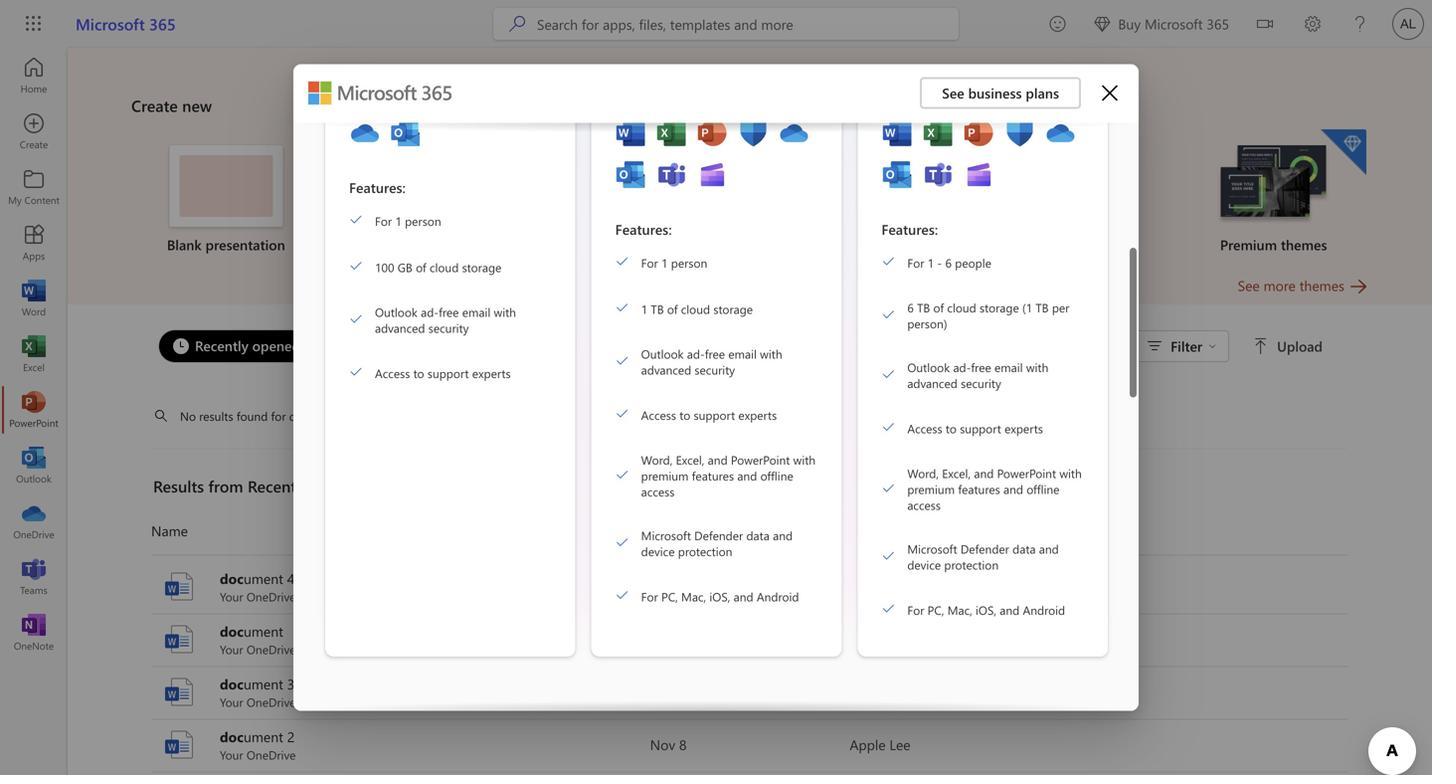 Task type: locate. For each thing, give the bounding box(es) containing it.
0 horizontal spatial offline
[[761, 468, 794, 484]]

access for 1 tb of cloud storage
[[641, 407, 676, 423]]

see
[[942, 84, 965, 102], [1238, 276, 1260, 294]]

1 horizontal spatial offline
[[1027, 481, 1060, 497]]

tb right (1
[[1036, 299, 1049, 315]]

advanced for 100 gb of cloud storage
[[375, 320, 425, 336]]

0 vertical spatial onedrive image
[[779, 117, 810, 149]]

microsoft for 6 tb of cloud storage (1 tb per person)
[[908, 541, 958, 557]]

ument for ument 4
[[244, 569, 283, 587]]

2 horizontal spatial experts
[[1005, 420, 1044, 436]]

2 horizontal spatial free
[[971, 359, 992, 375]]

0 vertical spatial nov
[[650, 682, 676, 701]]

3 ument from the top
[[244, 675, 283, 693]]

features up opened button
[[692, 468, 734, 484]]

onedrive image up teams icon
[[24, 511, 44, 531]]

outlook ad-free email with advanced security down 1 tb of cloud storage
[[641, 346, 783, 378]]

outlook image for for 1 person
[[615, 159, 647, 191]]

microsoft 365 banner
[[0, 0, 1433, 48]]

doc inside the doc ument your onedrive
[[220, 622, 244, 640]]

premium up the opened
[[641, 468, 689, 484]]

1 apple from the top
[[850, 577, 886, 595]]

1 apple lee from the top
[[850, 577, 911, 595]]

excel image
[[923, 117, 954, 149], [24, 344, 44, 364]]

experts
[[472, 365, 511, 381], [739, 407, 777, 423], [1005, 420, 1044, 436]]

onenote image
[[24, 623, 44, 643]]

access for 100 gb of cloud storage
[[375, 365, 410, 381]]

and
[[708, 452, 728, 468], [974, 465, 994, 481], [738, 468, 757, 484], [1004, 481, 1024, 497], [773, 527, 793, 543], [1039, 541, 1059, 557], [734, 588, 754, 604], [1000, 602, 1020, 618]]

1 vertical spatial opened
[[373, 408, 413, 424]]

opened
[[252, 336, 300, 355], [373, 408, 413, 424], [313, 475, 368, 496]]


[[1102, 85, 1118, 101]]

powerpoint up owner button
[[997, 465, 1057, 481]]

2 horizontal spatial support
[[960, 420, 1002, 436]]

for 1 - 6 people
[[908, 254, 992, 270]]

for pc, mac, ios, and android down owner button
[[908, 602, 1066, 618]]

favorites element
[[427, 329, 533, 363]]

protection down owner button
[[945, 557, 999, 573]]

presentation right blank
[[206, 235, 285, 254]]

security
[[429, 320, 469, 336], [695, 362, 735, 378], [961, 375, 1002, 391]]

for 1 person up geometric
[[375, 213, 441, 229]]

word, excel, and powerpoint with premium features and offline access up opened button
[[641, 452, 816, 499]]

outlook ad-free email with advanced security for 6 tb of cloud storage (1 tb per person)
[[908, 359, 1049, 391]]

main content
[[68, 48, 1433, 775]]

tb down sales
[[651, 301, 664, 317]]

opened down shared element
[[373, 408, 413, 424]]

email down the filter by keyword text box
[[995, 359, 1023, 375]]

0 vertical spatial person
[[405, 213, 441, 229]]

powerpoint
[[731, 452, 790, 468], [997, 465, 1057, 481]]

excel, up the opened
[[676, 452, 705, 468]]

lee for 8
[[890, 735, 911, 754]]

doc
[[289, 408, 309, 424], [220, 569, 244, 587], [220, 622, 244, 640], [220, 675, 244, 693], [220, 727, 244, 746]]

1 vertical spatial recently
[[325, 408, 369, 424]]

premium themes element
[[1181, 129, 1367, 255]]

1 horizontal spatial tb
[[917, 299, 930, 315]]

nov left 8
[[650, 735, 676, 754]]

for pc, mac, ios, and android up opened nov 17 cell
[[641, 588, 799, 604]]


[[349, 212, 363, 226], [615, 254, 629, 268], [882, 254, 896, 268], [349, 259, 363, 273], [615, 300, 629, 314], [882, 307, 896, 321], [349, 312, 363, 326], [615, 353, 629, 367], [349, 365, 363, 379], [882, 367, 896, 381], [615, 406, 629, 420], [882, 420, 896, 434], [615, 467, 629, 481], [882, 481, 896, 495], [615, 535, 629, 549], [882, 548, 896, 562], [615, 588, 629, 602], [882, 601, 896, 615]]

block
[[471, 235, 505, 254]]

3 onedrive from the top
[[247, 694, 296, 710]]

see inside see more themes button
[[1238, 276, 1260, 294]]

2 clipchamp image from the left
[[963, 159, 995, 191]]

offline
[[761, 468, 794, 484], [1027, 481, 1060, 497]]

storage for 6 tb of cloud storage (1 tb per person)
[[980, 299, 1019, 315]]

ument inside doc ument 3 your onedrive
[[244, 675, 283, 693]]

1 onedrive from the top
[[247, 588, 296, 604]]

2 your from the top
[[220, 641, 243, 657]]

2 apple from the top
[[850, 630, 886, 648]]

0 horizontal spatial cloud
[[430, 259, 459, 275]]

6
[[946, 254, 952, 270], [908, 299, 914, 315], [678, 577, 685, 595]]

word, excel, and powerpoint with premium features and offline access
[[641, 452, 816, 499], [908, 465, 1082, 513]]

doc down 'doc ument 4 your onedrive' in the left of the page
[[220, 622, 244, 640]]

word image inside name document 4 'cell'
[[163, 571, 195, 602]]

advanced down 1 tb of cloud storage
[[641, 362, 692, 378]]

onedrive image right microsoft defender icon
[[1045, 117, 1077, 149]]

3 lee from the top
[[890, 682, 911, 701]]

ios, up opened nov 17 cell
[[710, 588, 731, 604]]

nov for nov 15
[[650, 682, 676, 701]]

onedrive
[[247, 588, 296, 604], [247, 641, 296, 657], [247, 694, 296, 710], [247, 747, 296, 763]]

6 inside the 6 tb of cloud storage (1 tb per person)
[[908, 299, 914, 315]]

2 lee from the top
[[890, 630, 911, 648]]

for left -
[[908, 254, 925, 270]]

storage
[[462, 259, 502, 275], [980, 299, 1019, 315], [714, 301, 753, 317]]

recently inside status
[[325, 408, 369, 424]]

1 horizontal spatial powerpoint
[[997, 465, 1057, 481]]

clipchamp image right microsoft teams icon
[[963, 159, 995, 191]]

0 horizontal spatial word, excel, and powerpoint with premium features and offline access
[[641, 452, 816, 499]]

6 down for 1 - 6 people
[[908, 299, 914, 315]]

for pc, mac, ios, and android for 1 tb of cloud storage
[[641, 588, 799, 604]]

list
[[131, 127, 1369, 275]]

premium templates diamond image
[[1321, 129, 1367, 175]]

tab list
[[153, 324, 842, 368]]

0 vertical spatial opened
[[252, 336, 300, 355]]

outlook ad-free email with advanced security down the filter by keyword text box
[[908, 359, 1049, 391]]

ument down 'doc ument 4 your onedrive' in the left of the page
[[244, 622, 283, 640]]

of right gb
[[416, 259, 426, 275]]

person down pitch
[[671, 254, 708, 270]]

2 horizontal spatial of
[[934, 299, 944, 315]]

features: for 100
[[349, 178, 406, 196]]

doc inside doc ument 2 your onedrive
[[220, 727, 244, 746]]

1
[[395, 213, 402, 229], [662, 254, 668, 270], [928, 254, 934, 270], [641, 301, 648, 317]]

access up the opened
[[641, 484, 675, 499]]

advanced down person)
[[908, 375, 958, 391]]

row inside main content
[[151, 515, 1349, 556]]

1 horizontal spatial pc,
[[928, 602, 945, 618]]

4 onedrive from the top
[[247, 747, 296, 763]]

free
[[439, 304, 459, 320], [705, 346, 725, 362], [971, 359, 992, 375]]

for 1 person for tb
[[641, 254, 708, 270]]

security down the filter by keyword text box
[[961, 375, 1002, 391]]

your inside doc ument 2 your onedrive
[[220, 747, 243, 763]]

onedrive image left outlook icon
[[349, 117, 381, 149]]

for down minimalist sales pitch
[[641, 254, 658, 270]]

word image inside name document 2 cell
[[163, 729, 195, 761]]

advanced
[[375, 320, 425, 336], [641, 362, 692, 378], [908, 375, 958, 391]]

1 for 1
[[662, 254, 668, 270]]

results from recently opened
[[153, 475, 368, 496]]

no results found for doc in recently opened
[[180, 408, 413, 424]]

excel image
[[656, 117, 688, 149]]

for down owner button
[[908, 602, 925, 618]]

see left more
[[1238, 276, 1260, 294]]

doc inside 'doc ument 4 your onedrive'
[[220, 569, 244, 587]]

1 horizontal spatial onedrive image
[[779, 117, 810, 149]]

outlook
[[375, 304, 418, 320], [641, 346, 684, 362], [908, 359, 950, 375]]

word image for ument 3
[[163, 676, 195, 708]]

tb for 6 tb of cloud storage (1 tb per person)
[[917, 299, 930, 315]]

dialog containing see business plans
[[0, 0, 1433, 775]]

2 horizontal spatial email
[[995, 359, 1023, 375]]

0 horizontal spatial android
[[757, 588, 799, 604]]

outlook ad-free email with advanced security
[[375, 304, 516, 336], [641, 346, 783, 378], [908, 359, 1049, 391]]

of
[[416, 259, 426, 275], [934, 299, 944, 315], [667, 301, 678, 317]]

access for 1 tb of cloud storage
[[641, 484, 675, 499]]

outlook image for for 1 - 6 people
[[882, 159, 914, 191]]

free for 100 gb of cloud storage
[[439, 304, 459, 320]]

None search field
[[493, 8, 959, 40]]

nov left 15
[[650, 682, 676, 701]]

premium
[[1221, 235, 1278, 254]]

doc down doc ument 3 your onedrive
[[220, 727, 244, 746]]

1 horizontal spatial presentation
[[846, 235, 926, 254]]

premium up owner button
[[908, 481, 955, 497]]

pc, down owner button
[[928, 602, 945, 618]]

word image left excel image
[[615, 117, 647, 149]]

protection
[[678, 543, 733, 559], [945, 557, 999, 573]]

word image
[[615, 117, 647, 149], [163, 729, 195, 761]]

tb for 1 tb of cloud storage
[[651, 301, 664, 317]]

word image for ument
[[163, 623, 195, 655]]

favorites tab
[[422, 329, 538, 363]]

presentation inside universal presentation element
[[846, 235, 926, 254]]

onedrive inside 'doc ument 4 your onedrive'
[[247, 588, 296, 604]]

clipchamp image right microsoft teams image
[[697, 159, 729, 191]]

2 presentation from the left
[[846, 235, 926, 254]]

free down the filter by keyword text box
[[971, 359, 992, 375]]

0 horizontal spatial outlook
[[375, 304, 418, 320]]

free up favorites element
[[439, 304, 459, 320]]

1 vertical spatial 6
[[908, 299, 914, 315]]

cloud up the filter by keyword text box
[[948, 299, 977, 315]]

outlook for 100 gb of cloud storage
[[375, 304, 418, 320]]

cloud inside the 6 tb of cloud storage (1 tb per person)
[[948, 299, 977, 315]]

features for 1 tb of cloud storage
[[692, 468, 734, 484]]

cloud
[[430, 259, 459, 275], [948, 299, 977, 315], [681, 301, 710, 317]]

see inside see business plans button
[[942, 84, 965, 102]]

presentation down universal presentation image
[[846, 235, 926, 254]]

list inside main content
[[131, 127, 1369, 275]]

your inside doc ument 3 your onedrive
[[220, 694, 243, 710]]

word image inside name document cell
[[163, 623, 195, 655]]

of inside the 6 tb of cloud storage (1 tb per person)
[[934, 299, 944, 315]]

android for 6 tb of cloud storage (1 tb per person)
[[1023, 602, 1066, 618]]

onedrive inside doc ument 2 your onedrive
[[247, 747, 296, 763]]

recently up results
[[195, 336, 249, 355]]

1 horizontal spatial premium
[[908, 481, 955, 497]]

0 horizontal spatial outlook ad-free email with advanced security
[[375, 304, 516, 336]]

ad- down 100 gb of cloud storage
[[421, 304, 439, 320]]

2 horizontal spatial storage
[[980, 299, 1019, 315]]

device for 1 tb of cloud storage
[[641, 543, 675, 559]]

offline for 1 tb of cloud storage
[[761, 468, 794, 484]]

business
[[969, 84, 1022, 102]]

1 down minimalist sales pitch
[[641, 301, 648, 317]]

mac, down owner button
[[948, 602, 973, 618]]

shared element
[[323, 329, 417, 363]]

apple lee
[[850, 577, 911, 595], [850, 630, 911, 648], [850, 682, 911, 701], [850, 735, 911, 754]]

2 onedrive from the top
[[247, 641, 296, 657]]

0 horizontal spatial ios,
[[710, 588, 731, 604]]

results
[[199, 408, 233, 424]]

0 horizontal spatial of
[[416, 259, 426, 275]]

1 horizontal spatial protection
[[945, 557, 999, 573]]

email up favorites tab
[[462, 304, 491, 320]]

4 ument from the top
[[244, 727, 283, 746]]

0 vertical spatial themes
[[1281, 235, 1328, 254]]

security down 1 tb of cloud storage
[[695, 362, 735, 378]]

1 horizontal spatial opened
[[313, 475, 368, 496]]

2 horizontal spatial tb
[[1036, 299, 1049, 315]]

pc,
[[662, 588, 678, 604], [928, 602, 945, 618]]

ios, for 1 tb of cloud storage
[[710, 588, 731, 604]]

1 horizontal spatial word,
[[908, 465, 939, 481]]

word, excel, and powerpoint with premium features and offline access up owner button
[[908, 465, 1082, 513]]

list containing blank presentation
[[131, 127, 1369, 275]]

pitch
[[682, 235, 713, 254]]

navigation
[[0, 48, 68, 661]]

onedrive down 4
[[247, 588, 296, 604]]

1 lee from the top
[[890, 577, 911, 595]]

access to support experts
[[375, 365, 511, 381], [641, 407, 777, 423], [908, 420, 1044, 436]]

features up owner button
[[958, 481, 1001, 497]]

0 horizontal spatial for 1 person
[[375, 213, 441, 229]]

tb
[[917, 299, 930, 315], [1036, 299, 1049, 315], [651, 301, 664, 317]]

word image left doc ument 2 your onedrive
[[163, 729, 195, 761]]

1 up geometric
[[395, 213, 402, 229]]

data
[[747, 527, 770, 543], [1013, 541, 1036, 557]]

1 horizontal spatial outlook
[[641, 346, 684, 362]]

outlook for 1 tb of cloud storage
[[641, 346, 684, 362]]

1 ument from the top
[[244, 569, 283, 587]]

outlook down person)
[[908, 359, 950, 375]]

leaf design image
[[1008, 145, 1121, 227]]

0 horizontal spatial powerpoint
[[731, 452, 790, 468]]

outlook image
[[615, 159, 647, 191], [882, 159, 914, 191], [24, 456, 44, 476]]

1 horizontal spatial android
[[1023, 602, 1066, 618]]

1 horizontal spatial microsoft defender data and device protection
[[908, 541, 1059, 573]]

word image
[[882, 117, 914, 149], [24, 289, 44, 308], [163, 571, 195, 602], [163, 623, 195, 655], [163, 676, 195, 708]]

outlook for 6 tb of cloud storage (1 tb per person)
[[908, 359, 950, 375]]

your up doc ument 3 your onedrive
[[220, 641, 243, 657]]

word image for ument 4
[[163, 571, 195, 602]]

0 horizontal spatial microsoft
[[76, 13, 145, 34]]

presentation inside blank presentation element
[[206, 235, 285, 254]]

dialog
[[0, 0, 1433, 775]]

with for 100 gb of cloud storage
[[494, 304, 516, 320]]

ad- down the filter by keyword text box
[[954, 359, 971, 375]]

no
[[180, 408, 196, 424]]

ios,
[[710, 588, 731, 604], [976, 602, 997, 618]]

for 1 person down sales
[[641, 254, 708, 270]]

onedrive image
[[779, 117, 810, 149], [24, 511, 44, 531]]

mac,
[[682, 588, 706, 604], [948, 602, 973, 618]]

of down sales
[[667, 301, 678, 317]]

0 horizontal spatial access to support experts
[[375, 365, 511, 381]]

cloud for 6
[[948, 299, 977, 315]]

0 horizontal spatial support
[[428, 365, 469, 381]]

ument for ument 2
[[244, 727, 283, 746]]

recently right from at the left
[[248, 475, 309, 496]]

navigation inside application
[[0, 48, 68, 661]]

lee for 15
[[890, 682, 911, 701]]

0 horizontal spatial onedrive image
[[349, 117, 381, 149]]

free down 1 tb of cloud storage
[[705, 346, 725, 362]]

minimalist sales pitch element
[[552, 145, 738, 255]]

2 horizontal spatial security
[[961, 375, 1002, 391]]

1 horizontal spatial access
[[641, 407, 676, 423]]

access to support experts for 1 tb of cloud storage
[[641, 407, 777, 423]]

0 horizontal spatial 6
[[678, 577, 685, 595]]

microsoft 365 subscription purchase journey element
[[293, 0, 1139, 775]]

4 your from the top
[[220, 747, 243, 763]]

of down -
[[934, 299, 944, 315]]

0 horizontal spatial features
[[692, 468, 734, 484]]

clipchamp image
[[697, 159, 729, 191], [963, 159, 995, 191]]

opened nov 17 cell
[[650, 629, 850, 649]]

nov inside cell
[[650, 682, 676, 701]]

0 vertical spatial for 1 person
[[375, 213, 441, 229]]

0 horizontal spatial experts
[[472, 365, 511, 381]]

to for 6 tb of cloud storage (1 tb per person)
[[946, 420, 957, 436]]

doc left 4
[[220, 569, 244, 587]]

2 horizontal spatial cloud
[[948, 299, 977, 315]]

2 horizontal spatial outlook
[[908, 359, 950, 375]]

excel,
[[676, 452, 705, 468], [942, 465, 971, 481]]

tab list containing recently opened
[[153, 324, 842, 368]]

1 down sales
[[662, 254, 668, 270]]

0 vertical spatial excel image
[[923, 117, 954, 149]]

main content containing create new
[[68, 48, 1433, 775]]

3
[[287, 675, 295, 693]]

storage inside the 6 tb of cloud storage (1 tb per person)
[[980, 299, 1019, 315]]

ad- down 1 tb of cloud storage
[[687, 346, 705, 362]]

onedrive for 2
[[247, 747, 296, 763]]

apple lee for nov 15
[[850, 682, 911, 701]]

with
[[494, 304, 516, 320], [760, 346, 783, 362], [1027, 359, 1049, 375], [794, 452, 816, 468], [1060, 465, 1082, 481]]

for 1 person for gb
[[375, 213, 441, 229]]

100
[[375, 259, 394, 275]]

1 horizontal spatial defender
[[961, 541, 1010, 557]]

row group
[[151, 772, 1349, 775]]

1 horizontal spatial ios,
[[976, 602, 997, 618]]

2 vertical spatial 6
[[678, 577, 685, 595]]

0 horizontal spatial outlook image
[[24, 456, 44, 476]]

onedrive down 3
[[247, 694, 296, 710]]

excel, for 6 tb of cloud storage (1 tb per person)
[[942, 465, 971, 481]]

displaying 6 out of 13 files. status
[[842, 330, 1327, 362]]

1 nov from the top
[[650, 682, 676, 701]]

0 horizontal spatial for pc, mac, ios, and android
[[641, 588, 799, 604]]

pc, down the opened
[[662, 588, 678, 604]]

access up owner button
[[908, 497, 941, 513]]

support
[[428, 365, 469, 381], [694, 407, 735, 423], [960, 420, 1002, 436]]

application
[[0, 48, 1433, 775]]

mac, right dec
[[682, 588, 706, 604]]

0 vertical spatial recently
[[195, 336, 249, 355]]

features:
[[349, 178, 406, 196], [615, 220, 672, 238], [882, 220, 938, 238]]

your for ument 3
[[220, 694, 243, 710]]

row containing name
[[151, 515, 1349, 556]]

defender for 6 tb of cloud storage (1 tb per person)
[[961, 541, 1010, 557]]

1 horizontal spatial access to support experts
[[641, 407, 777, 423]]

person
[[405, 213, 441, 229], [671, 254, 708, 270]]

word, excel, and powerpoint with premium features and offline access for 1 tb of cloud storage
[[641, 452, 816, 499]]

teams image
[[24, 567, 44, 587]]

see left business
[[942, 84, 965, 102]]

1 horizontal spatial powerpoint image
[[963, 117, 995, 149]]

ument inside doc ument 2 your onedrive
[[244, 727, 283, 746]]

ument
[[244, 569, 283, 587], [244, 622, 283, 640], [244, 675, 283, 693], [244, 727, 283, 746]]

opened down the 'in'
[[313, 475, 368, 496]]

onedrive up 3
[[247, 641, 296, 657]]

6 inside application
[[678, 577, 685, 595]]

0 horizontal spatial excel,
[[676, 452, 705, 468]]

powerpoint for 6 tb of cloud storage (1 tb per person)
[[997, 465, 1057, 481]]

themes right more
[[1300, 276, 1345, 294]]

email for 6 tb of cloud storage (1 tb per person)
[[995, 359, 1023, 375]]

2 horizontal spatial to
[[946, 420, 957, 436]]

onedrive inside doc ument 3 your onedrive
[[247, 694, 296, 710]]

1 left -
[[928, 254, 934, 270]]

1 vertical spatial powerpoint image
[[24, 400, 44, 420]]

1 tb of cloud storage
[[641, 301, 753, 317]]

6 right dec
[[678, 577, 685, 595]]

outlook up shared element
[[375, 304, 418, 320]]

apple for nov 15
[[850, 682, 886, 701]]

0 horizontal spatial powerpoint image
[[24, 400, 44, 420]]

3 apple lee from the top
[[850, 682, 911, 701]]

2 horizontal spatial 6
[[946, 254, 952, 270]]

2 nov from the top
[[650, 735, 676, 754]]

for up geometric
[[375, 213, 392, 229]]

row
[[151, 515, 1349, 556]]

3 your from the top
[[220, 694, 243, 710]]

2 horizontal spatial ad-
[[954, 359, 971, 375]]

0 horizontal spatial excel image
[[24, 344, 44, 364]]

powerpoint image
[[697, 117, 729, 149]]

doc for ument 2
[[220, 727, 244, 746]]

4
[[287, 569, 295, 587]]

apple lee for nov 8
[[850, 735, 911, 754]]

your up the doc ument your onedrive
[[220, 588, 243, 604]]

access
[[375, 365, 410, 381], [641, 407, 676, 423], [908, 420, 943, 436]]

word image inside name document 3 cell
[[163, 676, 195, 708]]

1 horizontal spatial data
[[1013, 541, 1036, 557]]

dec 6
[[650, 577, 685, 595]]

for down the opened
[[641, 588, 658, 604]]

1 horizontal spatial outlook ad-free email with advanced security
[[641, 346, 783, 378]]

from
[[208, 475, 243, 496]]

0 horizontal spatial ad-
[[421, 304, 439, 320]]

doc left the 'in'
[[289, 408, 309, 424]]

word, up the opened
[[641, 452, 673, 468]]

1 horizontal spatial clipchamp image
[[963, 159, 995, 191]]

1 horizontal spatial person
[[671, 254, 708, 270]]

apps image
[[24, 233, 44, 253]]

for 1 person
[[375, 213, 441, 229], [641, 254, 708, 270]]

to for 1 tb of cloud storage
[[680, 407, 691, 423]]

powerpoint for 1 tb of cloud storage
[[731, 452, 790, 468]]

0 horizontal spatial features:
[[349, 178, 406, 196]]

ument inside 'doc ument 4 your onedrive'
[[244, 569, 283, 587]]

lee
[[890, 577, 911, 595], [890, 630, 911, 648], [890, 682, 911, 701], [890, 735, 911, 754]]

onedrive image
[[349, 117, 381, 149], [1045, 117, 1077, 149]]

4 apple lee from the top
[[850, 735, 911, 754]]

defender
[[695, 527, 743, 543], [961, 541, 1010, 557]]

1 horizontal spatial of
[[667, 301, 678, 317]]

outlook ad-free email with advanced security up favorites
[[375, 304, 516, 336]]

minimalist sales pitch
[[577, 235, 713, 254]]

0 horizontal spatial see
[[942, 84, 965, 102]]

name document 4 cell
[[151, 569, 650, 604]]

cloud down color
[[430, 259, 459, 275]]

microsoft for 1 tb of cloud storage
[[641, 527, 691, 543]]

microsoft inside banner
[[76, 13, 145, 34]]

1 horizontal spatial to
[[680, 407, 691, 423]]

ument inside the doc ument your onedrive
[[244, 622, 283, 640]]

2 horizontal spatial opened
[[373, 408, 413, 424]]

minimalist
[[577, 235, 644, 254]]

4 lee from the top
[[890, 735, 911, 754]]

more
[[1264, 276, 1296, 294]]

my content image
[[24, 177, 44, 197]]

your down doc ument 3 your onedrive
[[220, 747, 243, 763]]

365
[[149, 13, 176, 34]]

2 horizontal spatial microsoft
[[908, 541, 958, 557]]

3 apple from the top
[[850, 682, 886, 701]]

 button
[[1102, 85, 1118, 101]]

email down 1 tb of cloud storage
[[729, 346, 757, 362]]

themes inside button
[[1300, 276, 1345, 294]]

1 presentation from the left
[[206, 235, 285, 254]]

ument left '2'
[[244, 727, 283, 746]]

1 horizontal spatial for 1 person
[[641, 254, 708, 270]]

android
[[757, 588, 799, 604], [1023, 602, 1066, 618]]

0 vertical spatial powerpoint image
[[963, 117, 995, 149]]

see business plans button
[[920, 77, 1081, 109]]

microsoft
[[76, 13, 145, 34], [641, 527, 691, 543], [908, 541, 958, 557]]

ument for ument
[[244, 622, 283, 640]]

your up doc ument 2 your onedrive
[[220, 694, 243, 710]]

word, up owner button
[[908, 465, 939, 481]]

storage for 100 gb of cloud storage
[[462, 259, 502, 275]]

1 horizontal spatial word, excel, and powerpoint with premium features and offline access
[[908, 465, 1082, 513]]

your inside 'doc ument 4 your onedrive'
[[220, 588, 243, 604]]

ument left 4
[[244, 569, 283, 587]]

0 horizontal spatial free
[[439, 304, 459, 320]]

shared tab
[[318, 329, 422, 363]]

outlook ad-free email with advanced security for 1 tb of cloud storage
[[641, 346, 783, 378]]

1 horizontal spatial word image
[[615, 117, 647, 149]]

protection down the opened
[[678, 543, 733, 559]]

1 horizontal spatial free
[[705, 346, 725, 362]]

powerpoint image
[[963, 117, 995, 149], [24, 400, 44, 420]]

pc, for 6 tb of cloud storage (1 tb per person)
[[928, 602, 945, 618]]

1 horizontal spatial excel,
[[942, 465, 971, 481]]

for for 6
[[908, 254, 925, 270]]

pc, for 1 tb of cloud storage
[[662, 588, 678, 604]]

microsoft defender data and device protection for 6 tb of cloud storage (1 tb per person)
[[908, 541, 1059, 573]]

1 horizontal spatial email
[[729, 346, 757, 362]]

universal presentation image
[[798, 145, 912, 227]]

2 horizontal spatial outlook image
[[882, 159, 914, 191]]

6 right -
[[946, 254, 952, 270]]

0 horizontal spatial clipchamp image
[[697, 159, 729, 191]]

1 horizontal spatial outlook image
[[615, 159, 647, 191]]

microsoft teams image
[[923, 159, 954, 191]]

excel, up owner button
[[942, 465, 971, 481]]

microsoft 365
[[76, 13, 176, 34]]

0 vertical spatial see
[[942, 84, 965, 102]]

security up favorites
[[429, 320, 469, 336]]

1 horizontal spatial device
[[908, 557, 941, 573]]

(1
[[1023, 299, 1033, 315]]

cloud for 1
[[681, 301, 710, 317]]

1 horizontal spatial security
[[695, 362, 735, 378]]

offline for 6 tb of cloud storage (1 tb per person)
[[1027, 481, 1060, 497]]

4 apple from the top
[[850, 735, 886, 754]]

leaf design element
[[972, 145, 1157, 255]]

1 horizontal spatial onedrive image
[[1045, 117, 1077, 149]]

row group inside main content
[[151, 772, 1349, 775]]

ument left 3
[[244, 675, 283, 693]]

premium
[[641, 468, 689, 484], [908, 481, 955, 497]]

1 clipchamp image from the left
[[697, 159, 729, 191]]

advanced down gb
[[375, 320, 425, 336]]

device
[[641, 543, 675, 559], [908, 557, 941, 573]]

2 ument from the top
[[244, 622, 283, 640]]

1 vertical spatial word image
[[163, 729, 195, 761]]

premium for 1 tb of cloud storage
[[641, 468, 689, 484]]

for pc, mac, ios, and android
[[641, 588, 799, 604], [908, 602, 1066, 618]]

Filter by keyword text field
[[862, 336, 1109, 356]]

person for gb
[[405, 213, 441, 229]]

doc inside doc ument 3 your onedrive
[[220, 675, 244, 693]]

defender for 1 tb of cloud storage
[[695, 527, 743, 543]]

1 vertical spatial themes
[[1300, 276, 1345, 294]]

access
[[641, 484, 675, 499], [908, 497, 941, 513]]

1 your from the top
[[220, 588, 243, 604]]

recently
[[195, 336, 249, 355], [325, 408, 369, 424], [248, 475, 309, 496]]

outlook down 1 tb of cloud storage
[[641, 346, 684, 362]]

device down the opened
[[641, 543, 675, 559]]

cloud down pitch
[[681, 301, 710, 317]]

activity, column 4 of 4 column header
[[1050, 515, 1349, 547]]

1 horizontal spatial support
[[694, 407, 735, 423]]

0 horizontal spatial word image
[[163, 729, 195, 761]]



Task type: describe. For each thing, give the bounding box(es) containing it.
blank presentation element
[[133, 145, 319, 255]]

your for ument 2
[[220, 747, 243, 763]]

free for 1 tb of cloud storage
[[705, 346, 725, 362]]

onedrive for 4
[[247, 588, 296, 604]]

owner button
[[850, 515, 1050, 547]]

geometric color block element
[[343, 145, 529, 255]]

name button
[[151, 515, 650, 547]]

create
[[131, 95, 178, 116]]

8
[[679, 735, 687, 754]]

nov for nov 8
[[650, 735, 676, 754]]

2 onedrive image from the left
[[1045, 117, 1077, 149]]

ad- for 6
[[954, 359, 971, 375]]

recently opened tab
[[153, 329, 318, 363]]

results
[[153, 475, 204, 496]]

plans
[[1026, 84, 1060, 102]]

2
[[287, 727, 295, 746]]

upload
[[1278, 337, 1323, 355]]

in
[[312, 408, 322, 424]]

outlook ad-free email with advanced security for 100 gb of cloud storage
[[375, 304, 516, 336]]

for
[[271, 408, 286, 424]]

geometric
[[366, 235, 432, 254]]

name document 2 cell
[[151, 727, 650, 763]]

protection for 6 tb of cloud storage (1 tb per person)
[[945, 557, 999, 573]]

ument for ument 3
[[244, 675, 283, 693]]

minimalist sales pitch image
[[589, 145, 702, 227]]

apple for nov 8
[[850, 735, 886, 754]]

see for see more themes
[[1238, 276, 1260, 294]]

see for see business plans
[[942, 84, 965, 102]]

universal presentation
[[784, 235, 926, 254]]

doc ument 2 your onedrive
[[220, 727, 296, 763]]

access to support experts for 100 gb of cloud storage
[[375, 365, 511, 381]]

doc for ument
[[220, 622, 244, 640]]

to for 100 gb of cloud storage
[[413, 365, 424, 381]]

create new
[[131, 95, 212, 116]]

100 gb of cloud storage
[[375, 259, 502, 275]]

blank
[[167, 235, 202, 254]]

person for tb
[[671, 254, 708, 270]]

for for 100
[[375, 213, 392, 229]]

mac, for 6 tb of cloud storage (1 tb per person)
[[948, 602, 973, 618]]

data for 6 tb of cloud storage (1 tb per person)
[[1013, 541, 1036, 557]]

microsoft teams image
[[656, 159, 688, 191]]

of for 100
[[416, 259, 426, 275]]

microsoft defender image
[[1004, 117, 1036, 149]]

universal
[[784, 235, 842, 254]]

of for 6
[[934, 299, 944, 315]]

opened inside status
[[373, 408, 413, 424]]

1 onedrive image from the left
[[349, 117, 381, 149]]

gb
[[398, 259, 413, 275]]

clipchamp image for for 1 - 6 people
[[963, 159, 995, 191]]

see more themes button
[[1238, 275, 1369, 296]]

outlook image
[[390, 117, 422, 149]]

outlook image inside navigation
[[24, 456, 44, 476]]

ios, for 6 tb of cloud storage (1 tb per person)
[[976, 602, 997, 618]]

recently opened element
[[158, 329, 313, 363]]

clipchamp image for for 1 person
[[697, 159, 729, 191]]

favorites
[[464, 336, 518, 355]]

premium for 6 tb of cloud storage (1 tb per person)
[[908, 481, 955, 497]]

person)
[[908, 315, 948, 331]]

support for 100 gb of cloud storage
[[428, 365, 469, 381]]

1 horizontal spatial excel image
[[923, 117, 954, 149]]

nov 15
[[650, 682, 694, 701]]

microsoft defender image
[[738, 117, 770, 149]]

microsoft defender data and device protection for 1 tb of cloud storage
[[641, 527, 793, 559]]

security for 1 tb of cloud storage
[[695, 362, 735, 378]]

premium themes
[[1221, 235, 1328, 254]]

support for 6 tb of cloud storage (1 tb per person)
[[960, 420, 1002, 436]]

experts for 6 tb of cloud storage (1 tb per person)
[[1005, 420, 1044, 436]]

your for ument 4
[[220, 588, 243, 604]]

universal presentation element
[[762, 145, 948, 255]]

found
[[237, 408, 268, 424]]

with for 1 tb of cloud storage
[[760, 346, 783, 362]]

doc for ument 4
[[220, 569, 244, 587]]

see business plans
[[942, 84, 1060, 102]]

access to support experts for 6 tb of cloud storage (1 tb per person)
[[908, 420, 1044, 436]]

create image
[[24, 121, 44, 141]]

security for 6 tb of cloud storage (1 tb per person)
[[961, 375, 1002, 391]]

application containing create new
[[0, 48, 1433, 775]]

storage for 1 tb of cloud storage
[[714, 301, 753, 317]]

email for 1 tb of cloud storage
[[729, 346, 757, 362]]

free for 6 tb of cloud storage (1 tb per person)
[[971, 359, 992, 375]]

0 vertical spatial 6
[[946, 254, 952, 270]]

protection for 1 tb of cloud storage
[[678, 543, 733, 559]]

presentation for universal presentation
[[846, 235, 926, 254]]

cloud for 100
[[430, 259, 459, 275]]

excel, for 1 tb of cloud storage
[[676, 452, 705, 468]]

doc ument your onedrive
[[220, 622, 296, 657]]

advanced for 1 tb of cloud storage
[[641, 362, 692, 378]]

color
[[435, 235, 467, 254]]

doc ument 3 your onedrive
[[220, 675, 296, 710]]

geometric color block
[[366, 235, 505, 254]]

no results found for doc in recently opened status
[[169, 408, 413, 428]]

people
[[955, 254, 992, 270]]

2 vertical spatial recently
[[248, 475, 309, 496]]

2 apple lee from the top
[[850, 630, 911, 648]]

doc inside status
[[289, 408, 309, 424]]

1 for 6
[[928, 254, 934, 270]]

android for 1 tb of cloud storage
[[757, 588, 799, 604]]

data for 1 tb of cloud storage
[[747, 527, 770, 543]]

1 vertical spatial excel image
[[24, 344, 44, 364]]

name document cell
[[151, 621, 650, 657]]

opened nov 15 cell
[[650, 682, 850, 702]]

new
[[182, 95, 212, 116]]

name
[[151, 521, 188, 540]]

nov 8
[[650, 735, 687, 754]]

geometric color block image
[[379, 145, 492, 227]]

tab list inside application
[[153, 324, 842, 368]]

lee for 6
[[890, 577, 911, 595]]

doc ument 4 your onedrive
[[220, 569, 296, 604]]

ad- for 100
[[421, 304, 439, 320]]

name document 3 cell
[[151, 674, 650, 710]]

opened
[[650, 521, 700, 540]]

owner
[[850, 521, 891, 540]]

sales
[[647, 235, 678, 254]]

themes inside list
[[1281, 235, 1328, 254]]

0 vertical spatial word image
[[615, 117, 647, 149]]

blank presentation
[[167, 235, 285, 254]]

recently inside 'element'
[[195, 336, 249, 355]]

home image
[[24, 66, 44, 86]]

presentation for blank presentation
[[206, 235, 285, 254]]

word, excel, and powerpoint with premium features and offline access for 6 tb of cloud storage (1 tb per person)
[[908, 465, 1082, 513]]

features: for 1
[[615, 220, 672, 238]]

6 tb of cloud storage (1 tb per person)
[[908, 299, 1070, 331]]

recently opened
[[195, 336, 300, 355]]

device for 6 tb of cloud storage (1 tb per person)
[[908, 557, 941, 573]]

support for 1 tb of cloud storage
[[694, 407, 735, 423]]

see more themes
[[1238, 276, 1345, 294]]

onedrive inside the doc ument your onedrive
[[247, 641, 296, 657]]

dec
[[650, 577, 674, 595]]

experts for 100 gb of cloud storage
[[472, 365, 511, 381]]

-
[[938, 254, 942, 270]]

word, for 6 tb of cloud storage (1 tb per person)
[[908, 465, 939, 481]]


[[1254, 338, 1270, 354]]

none search field inside 'microsoft 365' banner
[[493, 8, 959, 40]]

your inside the doc ument your onedrive
[[220, 641, 243, 657]]

per
[[1052, 299, 1070, 315]]

for pc, mac, ios, and android for 6 tb of cloud storage (1 tb per person)
[[908, 602, 1066, 618]]

opened button
[[650, 515, 850, 547]]

 upload
[[1254, 337, 1323, 355]]

premium themes image
[[1217, 145, 1331, 225]]

security for 100 gb of cloud storage
[[429, 320, 469, 336]]

advanced for 6 tb of cloud storage (1 tb per person)
[[908, 375, 958, 391]]

email for 100 gb of cloud storage
[[462, 304, 491, 320]]

1 for 100
[[395, 213, 402, 229]]

access for 6 tb of cloud storage (1 tb per person)
[[908, 497, 941, 513]]

doc for ument 3
[[220, 675, 244, 693]]

0 horizontal spatial onedrive image
[[24, 511, 44, 531]]

15
[[679, 682, 694, 701]]

for for 1
[[641, 254, 658, 270]]

with for 6 tb of cloud storage (1 tb per person)
[[1027, 359, 1049, 375]]

opened inside 'element'
[[252, 336, 300, 355]]

features: for 6
[[882, 220, 938, 238]]



Task type: vqa. For each thing, say whether or not it's contained in the screenshot.
CREATE NEW element
no



